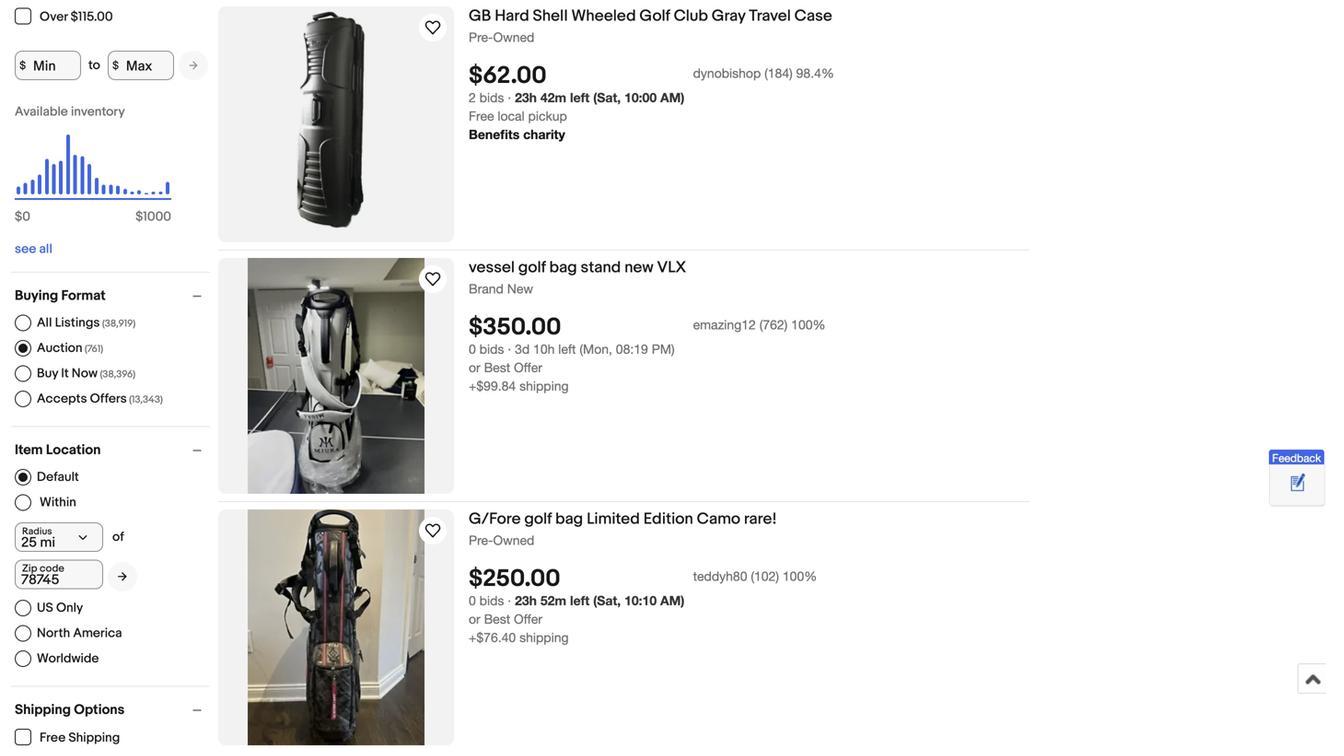 Task type: vqa. For each thing, say whether or not it's contained in the screenshot.
TRAVEL
yes



Task type: locate. For each thing, give the bounding box(es) containing it.
buying format
[[15, 287, 106, 304]]

buy
[[37, 366, 58, 381]]

1 shipping from the top
[[520, 378, 569, 394]]

shipping for $350.00
[[520, 378, 569, 394]]

3 bids from the top
[[480, 593, 504, 608]]

offer inside emazing12 (762) 100% 0 bids · 3d 10h left (mon, 08:19 pm) or best offer +$99.84 shipping
[[514, 360, 543, 375]]

(sat, inside the teddyh80 (102) 100% 0 bids · 23h 52m left (sat, 10:10 am) or best offer +$76.40 shipping
[[594, 593, 621, 608]]

watch gb hard shell wheeled golf club gray travel case image
[[422, 17, 444, 39]]

pre- down g/fore
[[469, 533, 493, 548]]

golf
[[519, 258, 546, 277], [525, 510, 552, 529]]

shipping inside the teddyh80 (102) 100% 0 bids · 23h 52m left (sat, 10:10 am) or best offer +$76.40 shipping
[[520, 630, 569, 645]]

· inside emazing12 (762) 100% 0 bids · 3d 10h left (mon, 08:19 pm) or best offer +$99.84 shipping
[[508, 342, 512, 357]]

23h inside the teddyh80 (102) 100% 0 bids · 23h 52m left (sat, 10:10 am) or best offer +$76.40 shipping
[[515, 593, 537, 608]]

23h for $250.00
[[515, 593, 537, 608]]

0 vertical spatial (sat,
[[594, 90, 621, 105]]

emazing12
[[693, 317, 756, 332]]

1 pre- from the top
[[469, 29, 493, 45]]

left inside emazing12 (762) 100% 0 bids · 3d 10h left (mon, 08:19 pm) or best offer +$99.84 shipping
[[559, 342, 576, 357]]

0 vertical spatial owned
[[493, 29, 535, 45]]

(102)
[[751, 569, 780, 584]]

52m
[[541, 593, 567, 608]]

· inside dynobishop (184) 98.4% 2 bids · 23h 42m left (sat, 10:00 am) free local pickup benefits charity
[[508, 90, 512, 105]]

0 vertical spatial bag
[[550, 258, 578, 277]]

1 offer from the top
[[514, 360, 543, 375]]

0 vertical spatial best
[[484, 360, 511, 375]]

stand
[[581, 258, 621, 277]]

item location
[[15, 442, 101, 458]]

free down 2
[[469, 108, 494, 124]]

left right 52m on the bottom left
[[570, 593, 590, 608]]

2 pre- from the top
[[469, 533, 493, 548]]

23h inside dynobishop (184) 98.4% 2 bids · 23h 42m left (sat, 10:00 am) free local pickup benefits charity
[[515, 90, 537, 105]]

owned down g/fore
[[493, 533, 535, 548]]

bids inside dynobishop (184) 98.4% 2 bids · 23h 42m left (sat, 10:00 am) free local pickup benefits charity
[[480, 90, 504, 105]]

2 offer from the top
[[514, 612, 543, 627]]

bids inside emazing12 (762) 100% 0 bids · 3d 10h left (mon, 08:19 pm) or best offer +$99.84 shipping
[[480, 342, 504, 357]]

pre-
[[469, 29, 493, 45], [469, 533, 493, 548]]

hard
[[495, 6, 530, 26]]

offer inside the teddyh80 (102) 100% 0 bids · 23h 52m left (sat, 10:10 am) or best offer +$76.40 shipping
[[514, 612, 543, 627]]

$350.00
[[469, 313, 562, 342]]

shipping
[[520, 378, 569, 394], [520, 630, 569, 645]]

or up +$99.84
[[469, 360, 481, 375]]

best inside the teddyh80 (102) 100% 0 bids · 23h 52m left (sat, 10:10 am) or best offer +$76.40 shipping
[[484, 612, 511, 627]]

2 vertical spatial left
[[570, 593, 590, 608]]

or inside emazing12 (762) 100% 0 bids · 3d 10h left (mon, 08:19 pm) or best offer +$99.84 shipping
[[469, 360, 481, 375]]

0 vertical spatial 0
[[22, 209, 30, 225]]

2 · from the top
[[508, 342, 512, 357]]

 (38,396) Items text field
[[98, 368, 136, 380]]

inventory
[[71, 104, 125, 120]]

· up local
[[508, 90, 512, 105]]

100% right (762)
[[792, 317, 826, 332]]

shipping down options at the bottom
[[69, 730, 120, 746]]

2 or from the top
[[469, 612, 481, 627]]

 (13,343) Items text field
[[127, 394, 163, 406]]

2 23h from the top
[[515, 593, 537, 608]]

0 vertical spatial pre-
[[469, 29, 493, 45]]

offer down 3d
[[514, 360, 543, 375]]

3d
[[515, 342, 530, 357]]

shipping
[[15, 702, 71, 718], [69, 730, 120, 746]]

brand
[[469, 281, 504, 296]]

23h left 52m on the bottom left
[[515, 593, 537, 608]]

bag
[[550, 258, 578, 277], [556, 510, 583, 529]]

charity
[[524, 127, 566, 142]]

 (761) Items text field
[[83, 343, 103, 355]]

g/fore golf bag limited edition camo rare! link
[[469, 510, 1030, 532]]

shipping down 10h
[[520, 378, 569, 394]]

$ up the see
[[15, 209, 22, 225]]

bids right 2
[[480, 90, 504, 105]]

0 vertical spatial offer
[[514, 360, 543, 375]]

1 horizontal spatial free
[[469, 108, 494, 124]]

all
[[39, 241, 52, 257]]

0 up +$99.84
[[469, 342, 476, 357]]

(sat, left 10:00
[[594, 90, 621, 105]]

am) for $62.00
[[661, 90, 685, 105]]

or inside the teddyh80 (102) 100% 0 bids · 23h 52m left (sat, 10:10 am) or best offer +$76.40 shipping
[[469, 612, 481, 627]]

· up +$76.40
[[508, 593, 512, 608]]

23h for $62.00
[[515, 90, 537, 105]]

1 vertical spatial shipping
[[520, 630, 569, 645]]

100%
[[792, 317, 826, 332], [783, 569, 818, 584]]

0 vertical spatial am)
[[661, 90, 685, 105]]

rare!
[[744, 510, 777, 529]]

0 vertical spatial left
[[570, 90, 590, 105]]

g/fore
[[469, 510, 521, 529]]

free down the shipping options
[[40, 730, 66, 746]]

1 vertical spatial best
[[484, 612, 511, 627]]

it
[[61, 366, 69, 381]]

100% inside the teddyh80 (102) 100% 0 bids · 23h 52m left (sat, 10:10 am) or best offer +$76.40 shipping
[[783, 569, 818, 584]]

(sat, inside dynobishop (184) 98.4% 2 bids · 23h 42m left (sat, 10:00 am) free local pickup benefits charity
[[594, 90, 621, 105]]

1 vertical spatial pre-
[[469, 533, 493, 548]]

bids inside the teddyh80 (102) 100% 0 bids · 23h 52m left (sat, 10:10 am) or best offer +$76.40 shipping
[[480, 593, 504, 608]]

travel
[[749, 6, 791, 26]]

1 owned from the top
[[493, 29, 535, 45]]

gb hard shell wheeled golf club gray travel case pre-owned
[[469, 6, 833, 45]]

0 up the see
[[22, 209, 30, 225]]

bag inside vessel golf bag stand new vlx brand new
[[550, 258, 578, 277]]

1 23h from the top
[[515, 90, 537, 105]]

0 vertical spatial shipping
[[520, 378, 569, 394]]

100% right (102)
[[783, 569, 818, 584]]

golf right g/fore
[[525, 510, 552, 529]]

1 am) from the top
[[661, 90, 685, 105]]

1 best from the top
[[484, 360, 511, 375]]

left inside dynobishop (184) 98.4% 2 bids · 23h 42m left (sat, 10:00 am) free local pickup benefits charity
[[570, 90, 590, 105]]

shipping inside free shipping 'link'
[[69, 730, 120, 746]]

1 bids from the top
[[480, 90, 504, 105]]

dynobishop (184) 98.4% 2 bids · 23h 42m left (sat, 10:00 am) free local pickup benefits charity
[[469, 66, 835, 142]]

or up +$76.40
[[469, 612, 481, 627]]

left
[[570, 90, 590, 105], [559, 342, 576, 357], [570, 593, 590, 608]]

$
[[19, 59, 26, 72], [112, 59, 119, 72], [15, 209, 22, 225], [136, 209, 143, 225]]

2 shipping from the top
[[520, 630, 569, 645]]

1 vertical spatial 0
[[469, 342, 476, 357]]

pickup
[[529, 108, 567, 124]]

bag for $350.00
[[550, 258, 578, 277]]

0 vertical spatial bids
[[480, 90, 504, 105]]

3 · from the top
[[508, 593, 512, 608]]

shipping up free shipping 'link' on the bottom left
[[15, 702, 71, 718]]

0 vertical spatial ·
[[508, 90, 512, 105]]

10:00
[[625, 90, 657, 105]]

1 vertical spatial am)
[[661, 593, 685, 608]]

1 (sat, from the top
[[594, 90, 621, 105]]

best up +$76.40
[[484, 612, 511, 627]]

graph of available inventory between $0 and $1000+ image
[[15, 104, 171, 234]]

am) inside dynobishop (184) 98.4% 2 bids · 23h 42m left (sat, 10:00 am) free local pickup benefits charity
[[661, 90, 685, 105]]

bids for $350.00
[[480, 342, 504, 357]]

· inside the teddyh80 (102) 100% 0 bids · 23h 52m left (sat, 10:10 am) or best offer +$76.40 shipping
[[508, 593, 512, 608]]

0 vertical spatial 23h
[[515, 90, 537, 105]]

best inside emazing12 (762) 100% 0 bids · 3d 10h left (mon, 08:19 pm) or best offer +$99.84 shipping
[[484, 360, 511, 375]]

1 vertical spatial bag
[[556, 510, 583, 529]]

am) for $250.00
[[661, 593, 685, 608]]

0 vertical spatial or
[[469, 360, 481, 375]]

1 vertical spatial owned
[[493, 533, 535, 548]]

now
[[72, 366, 98, 381]]

0 inside the teddyh80 (102) 100% 0 bids · 23h 52m left (sat, 10:10 am) or best offer +$76.40 shipping
[[469, 593, 476, 608]]

100% for $250.00
[[783, 569, 818, 584]]

1 vertical spatial 100%
[[783, 569, 818, 584]]

am)
[[661, 90, 685, 105], [661, 593, 685, 608]]

golf inside g/fore golf bag limited edition camo rare! pre-owned
[[525, 510, 552, 529]]

offer for $250.00
[[514, 612, 543, 627]]

offer down 52m on the bottom left
[[514, 612, 543, 627]]

left right 10h
[[559, 342, 576, 357]]

$ up buying format dropdown button at the top of the page
[[136, 209, 143, 225]]

0 vertical spatial free
[[469, 108, 494, 124]]

or
[[469, 360, 481, 375], [469, 612, 481, 627]]

teddyh80
[[693, 569, 748, 584]]

free
[[469, 108, 494, 124], [40, 730, 66, 746]]

dynobishop
[[693, 66, 761, 81]]

best up +$99.84
[[484, 360, 511, 375]]

1 vertical spatial free
[[40, 730, 66, 746]]

0 up +$76.40
[[469, 593, 476, 608]]

g/fore golf bag limited edition camo rare! image
[[248, 510, 425, 745]]

2 best from the top
[[484, 612, 511, 627]]

golf
[[640, 6, 671, 26]]

case
[[795, 6, 833, 26]]

free inside dynobishop (184) 98.4% 2 bids · 23h 42m left (sat, 10:00 am) free local pickup benefits charity
[[469, 108, 494, 124]]

default
[[37, 469, 79, 485]]

left for $62.00
[[570, 90, 590, 105]]

1 · from the top
[[508, 90, 512, 105]]

Maximum Value in $ text field
[[108, 51, 174, 80]]

left right 42m at the top left of page
[[570, 90, 590, 105]]

1 vertical spatial or
[[469, 612, 481, 627]]

north america
[[37, 625, 122, 641]]

1 vertical spatial left
[[559, 342, 576, 357]]

1 vertical spatial shipping
[[69, 730, 120, 746]]

· for $62.00
[[508, 90, 512, 105]]

am) right 10:00
[[661, 90, 685, 105]]

see all
[[15, 241, 52, 257]]

2 owned from the top
[[493, 533, 535, 548]]

0 vertical spatial golf
[[519, 258, 546, 277]]

pre- down gb
[[469, 29, 493, 45]]

2 bids from the top
[[480, 342, 504, 357]]

1 or from the top
[[469, 360, 481, 375]]

(sat,
[[594, 90, 621, 105], [594, 593, 621, 608]]

0 inside graph of available inventory between $0 and $1000+ image
[[22, 209, 30, 225]]

(sat, left the 10:10
[[594, 593, 621, 608]]

bids up +$76.40
[[480, 593, 504, 608]]

$250.00
[[469, 565, 561, 594]]

·
[[508, 90, 512, 105], [508, 342, 512, 357], [508, 593, 512, 608]]

2 vertical spatial 0
[[469, 593, 476, 608]]

buying
[[15, 287, 58, 304]]

bag left limited
[[556, 510, 583, 529]]

best for $350.00
[[484, 360, 511, 375]]

bag left stand
[[550, 258, 578, 277]]

golf for $250.00
[[525, 510, 552, 529]]

left inside the teddyh80 (102) 100% 0 bids · 23h 52m left (sat, 10:10 am) or best offer +$76.40 shipping
[[570, 593, 590, 608]]

watch g/fore golf bag limited edition camo rare! image
[[422, 520, 444, 542]]

100% inside emazing12 (762) 100% 0 bids · 3d 10h left (mon, 08:19 pm) or best offer +$99.84 shipping
[[792, 317, 826, 332]]

2 (sat, from the top
[[594, 593, 621, 608]]

am) right the 10:10
[[661, 593, 685, 608]]

available inventory
[[15, 104, 125, 120]]

0 inside emazing12 (762) 100% 0 bids · 3d 10h left (mon, 08:19 pm) or best offer +$99.84 shipping
[[469, 342, 476, 357]]

1 vertical spatial 23h
[[515, 593, 537, 608]]

bag inside g/fore golf bag limited edition camo rare! pre-owned
[[556, 510, 583, 529]]

to
[[88, 58, 100, 73]]

1 vertical spatial ·
[[508, 342, 512, 357]]

all listings (38,919)
[[37, 315, 136, 331]]

2 am) from the top
[[661, 593, 685, 608]]

1 vertical spatial bids
[[480, 342, 504, 357]]

$115.00
[[71, 9, 113, 25]]

item location button
[[15, 442, 210, 458]]

accepts
[[37, 391, 87, 407]]

2 vertical spatial ·
[[508, 593, 512, 608]]

available
[[15, 104, 68, 120]]

owned
[[493, 29, 535, 45], [493, 533, 535, 548]]

free shipping
[[40, 730, 120, 746]]

$ right to
[[112, 59, 119, 72]]

2 vertical spatial bids
[[480, 593, 504, 608]]

$62.00
[[469, 62, 547, 90]]

am) inside the teddyh80 (102) 100% 0 bids · 23h 52m left (sat, 10:10 am) or best offer +$76.40 shipping
[[661, 593, 685, 608]]

1 vertical spatial golf
[[525, 510, 552, 529]]

· left 3d
[[508, 342, 512, 357]]

golf inside vessel golf bag stand new vlx brand new
[[519, 258, 546, 277]]

shipping for $250.00
[[520, 630, 569, 645]]

shipping down 52m on the bottom left
[[520, 630, 569, 645]]

1 vertical spatial (sat,
[[594, 593, 621, 608]]

shipping options button
[[15, 702, 210, 718]]

only
[[56, 600, 83, 616]]

None text field
[[15, 560, 103, 589]]

owned down hard
[[493, 29, 535, 45]]

Minimum Value in $ text field
[[15, 51, 81, 80]]

1 vertical spatial offer
[[514, 612, 543, 627]]

shipping inside emazing12 (762) 100% 0 bids · 3d 10h left (mon, 08:19 pm) or best offer +$99.84 shipping
[[520, 378, 569, 394]]

golf up new
[[519, 258, 546, 277]]

0 vertical spatial 100%
[[792, 317, 826, 332]]

bids left 3d
[[480, 342, 504, 357]]

shell
[[533, 6, 568, 26]]

0 horizontal spatial free
[[40, 730, 66, 746]]

23h up local
[[515, 90, 537, 105]]



Task type: describe. For each thing, give the bounding box(es) containing it.
g/fore golf bag limited edition camo rare! heading
[[469, 510, 777, 529]]

bids for $250.00
[[480, 593, 504, 608]]

over $115.00 link
[[15, 8, 114, 25]]

or for $350.00
[[469, 360, 481, 375]]

best for $250.00
[[484, 612, 511, 627]]

worldwide link
[[15, 651, 99, 667]]

offers
[[90, 391, 127, 407]]

10:10
[[625, 593, 657, 608]]

(184)
[[765, 66, 793, 81]]

left for $350.00
[[559, 342, 576, 357]]

format
[[61, 287, 106, 304]]

edition
[[644, 510, 694, 529]]

0 for $250.00
[[469, 593, 476, 608]]

· for $350.00
[[508, 342, 512, 357]]

10h
[[534, 342, 555, 357]]

over
[[40, 9, 68, 25]]

pm)
[[652, 342, 675, 357]]

benefits
[[469, 127, 520, 142]]

apply within filter image
[[118, 571, 127, 583]]

(13,343)
[[129, 394, 163, 406]]

or for $250.00
[[469, 612, 481, 627]]

0 for $350.00
[[469, 342, 476, 357]]

+$76.40
[[469, 630, 516, 645]]

new
[[507, 281, 534, 296]]

feedback
[[1273, 451, 1322, 464]]

offer for $350.00
[[514, 360, 543, 375]]

golf for $350.00
[[519, 258, 546, 277]]

(sat, for $62.00
[[594, 90, 621, 105]]

0 vertical spatial shipping
[[15, 702, 71, 718]]

g/fore golf bag limited edition camo rare! pre-owned
[[469, 510, 777, 548]]

free inside 'link'
[[40, 730, 66, 746]]

club
[[674, 6, 709, 26]]

teddyh80 (102) 100% 0 bids · 23h 52m left (sat, 10:10 am) or best offer +$76.40 shipping
[[469, 569, 818, 645]]

over $115.00
[[40, 9, 113, 25]]

· for $250.00
[[508, 593, 512, 608]]

(sat, for $250.00
[[594, 593, 621, 608]]

bids for $62.00
[[480, 90, 504, 105]]

08:19
[[616, 342, 649, 357]]

(38,919)
[[102, 318, 136, 330]]

(762)
[[760, 317, 788, 332]]

of
[[112, 529, 124, 545]]

all
[[37, 315, 52, 331]]

america
[[73, 625, 122, 641]]

see
[[15, 241, 36, 257]]

gb hard shell wheeled golf club gray travel case heading
[[469, 6, 833, 26]]

$ up available
[[19, 59, 26, 72]]

$ 1000
[[136, 209, 171, 225]]

vessel golf bag stand new vlx brand new
[[469, 258, 687, 296]]

local
[[498, 108, 525, 124]]

$ 0
[[15, 209, 30, 225]]

default link
[[15, 469, 79, 486]]

(mon,
[[580, 342, 613, 357]]

gray
[[712, 6, 746, 26]]

new
[[625, 258, 654, 277]]

auction (761)
[[37, 340, 103, 356]]

left for $250.00
[[570, 593, 590, 608]]

2
[[469, 90, 476, 105]]

pre- inside gb hard shell wheeled golf club gray travel case pre-owned
[[469, 29, 493, 45]]

pre- inside g/fore golf bag limited edition camo rare! pre-owned
[[469, 533, 493, 548]]

42m
[[541, 90, 567, 105]]

1000
[[143, 209, 171, 225]]

camo
[[697, 510, 741, 529]]

100% for $350.00
[[792, 317, 826, 332]]

us only link
[[15, 600, 83, 616]]

vessel golf bag stand new vlx heading
[[469, 258, 687, 277]]

 (38,919) Items text field
[[100, 318, 136, 330]]

see all button
[[15, 241, 52, 257]]

owned inside g/fore golf bag limited edition camo rare! pre-owned
[[493, 533, 535, 548]]

vessel golf bag stand new vlx link
[[469, 258, 1030, 281]]

accepts offers (13,343)
[[37, 391, 163, 407]]

vessel
[[469, 258, 515, 277]]

us
[[37, 600, 53, 616]]

vessel golf bag stand new vlx image
[[248, 258, 425, 494]]

gb hard shell wheeled golf club gray travel case link
[[469, 6, 1030, 29]]

(38,396)
[[100, 368, 136, 380]]

98.4%
[[797, 66, 835, 81]]

free shipping link
[[15, 729, 121, 746]]

vlx
[[658, 258, 687, 277]]

wheeled
[[572, 6, 636, 26]]

owned inside gb hard shell wheeled golf club gray travel case pre-owned
[[493, 29, 535, 45]]

watch vessel golf bag stand new vlx image
[[422, 268, 444, 290]]

(761)
[[85, 343, 103, 355]]

location
[[46, 442, 101, 458]]

options
[[74, 702, 125, 718]]

bag for $250.00
[[556, 510, 583, 529]]

buying format button
[[15, 287, 210, 304]]

north america link
[[15, 625, 122, 642]]

emazing12 (762) 100% 0 bids · 3d 10h left (mon, 08:19 pm) or best offer +$99.84 shipping
[[469, 317, 826, 394]]

north
[[37, 625, 70, 641]]

gb hard shell wheeled golf club gray travel case image
[[290, 6, 382, 242]]

gb
[[469, 6, 491, 26]]



